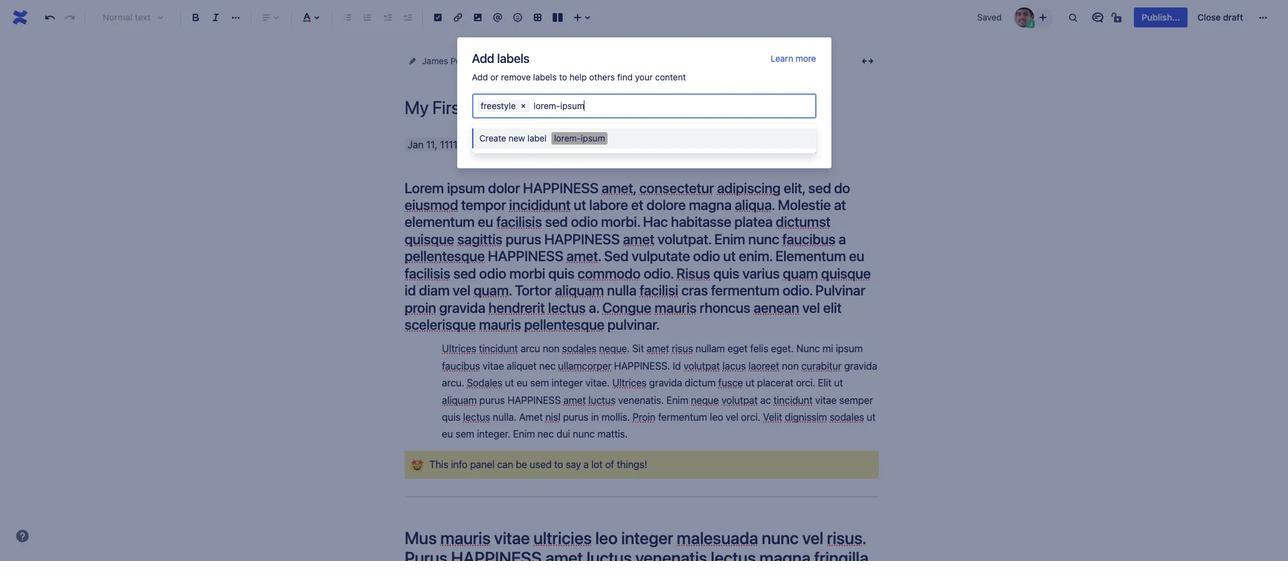 Task type: describe. For each thing, give the bounding box(es) containing it.
id
[[673, 361, 681, 372]]

2 vertical spatial purus
[[563, 412, 589, 423]]

0 horizontal spatial odio
[[479, 265, 507, 282]]

diam
[[419, 282, 450, 299]]

saved
[[978, 12, 1003, 22]]

2 horizontal spatial odio
[[694, 248, 721, 265]]

felis
[[751, 344, 769, 355]]

quis inside ultrices tincidunt arcu non sodales neque. sit amet risus nullam eget felis eget. nunc mi ipsum faucibus vitae aliquet nec ullamcorper happiness. id volutpat lacus laoreet non curabitur gravida arcu. sodales ut eu sem integer vitae. ultrices gravida dictum fusce ut placerat orci. elit ut aliquam purus happiness amet luctus venenatis. enim neque volutpat ac tincidunt vitae semper quis lectus nulla. amet nisl purus in mollis. proin fermentum leo vel orci. velit dignissim sodales ut eu sem integer. enim nec dui nunc mattis.
[[442, 412, 461, 423]]

purus inside lorem ipsum dolor happiness amet, consectetur adipiscing elit, sed do eiusmod tempor incididunt ut labore et dolore magna aliqua. molestie at elementum eu facilisis sed odio morbi. hac habitasse platea dictumst quisque sagittis purus happiness amet volutpat. enim nunc faucibus a pellentesque happiness amet. sed vulputate odio ut enim. elementum eu facilisis sed odio morbi quis commodo odio. risus quis varius quam quisque id diam vel quam. tortor aliquam nulla facilisi cras fermentum odio. pulvinar proin gravida hendrerit lectus a. congue mauris rhoncus aenean vel elit scelerisque mauris pellentesque pulvinar.
[[506, 231, 542, 248]]

james
[[422, 56, 448, 66]]

mus mauris vitae ultricies leo integer malesuada nunc vel risus. purus happiness amet luctus venenatis lectus magna fringill
[[405, 528, 879, 562]]

aliqua.
[[735, 197, 775, 213]]

1 horizontal spatial labels
[[533, 72, 557, 82]]

varius
[[743, 265, 780, 282]]

publish...
[[1142, 12, 1181, 22]]

dictumst
[[776, 214, 831, 231]]

0 vertical spatial quisque
[[405, 231, 455, 248]]

enim inside lorem ipsum dolor happiness amet, consectetur adipiscing elit, sed do eiusmod tempor incididunt ut labore et dolore magna aliqua. molestie at elementum eu facilisis sed odio morbi. hac habitasse platea dictumst quisque sagittis purus happiness amet volutpat. enim nunc faucibus a pellentesque happiness amet. sed vulputate odio ut enim. elementum eu facilisis sed odio morbi quis commodo odio. risus quis varius quam quisque id diam vel quam. tortor aliquam nulla facilisi cras fermentum odio. pulvinar proin gravida hendrerit lectus a. congue mauris rhoncus aenean vel elit scelerisque mauris pellentesque pulvinar.
[[715, 231, 746, 248]]

1 vertical spatial vitae
[[816, 395, 837, 406]]

integer inside ultrices tincidunt arcu non sodales neque. sit amet risus nullam eget felis eget. nunc mi ipsum faucibus vitae aliquet nec ullamcorper happiness. id volutpat lacus laoreet non curabitur gravida arcu. sodales ut eu sem integer vitae. ultrices gravida dictum fusce ut placerat orci. elit ut aliquam purus happiness amet luctus venenatis. enim neque volutpat ac tincidunt vitae semper quis lectus nulla. amet nisl purus in mollis. proin fermentum leo vel orci. velit dignissim sodales ut eu sem integer. enim nec dui nunc mattis.
[[552, 378, 583, 389]]

lectus inside ultrices tincidunt arcu non sodales neque. sit amet risus nullam eget felis eget. nunc mi ipsum faucibus vitae aliquet nec ullamcorper happiness. id volutpat lacus laoreet non curabitur gravida arcu. sodales ut eu sem integer vitae. ultrices gravida dictum fusce ut placerat orci. elit ut aliquam purus happiness amet luctus venenatis. enim neque volutpat ac tincidunt vitae semper quis lectus nulla. amet nisl purus in mollis. proin fermentum leo vel orci. velit dignissim sodales ut eu sem integer. enim nec dui nunc mattis.
[[463, 412, 491, 423]]

2 vertical spatial sed
[[454, 265, 476, 282]]

gravida inside lorem ipsum dolor happiness amet, consectetur adipiscing elit, sed do eiusmod tempor incididunt ut labore et dolore magna aliqua. molestie at elementum eu facilisis sed odio morbi. hac habitasse platea dictumst quisque sagittis purus happiness amet volutpat. enim nunc faucibus a pellentesque happiness amet. sed vulputate odio ut enim. elementum eu facilisis sed odio morbi quis commodo odio. risus quis varius quam quisque id diam vel quam. tortor aliquam nulla facilisi cras fermentum odio. pulvinar proin gravida hendrerit lectus a. congue mauris rhoncus aenean vel elit scelerisque mauris pellentesque pulvinar.
[[439, 299, 486, 316]]

of
[[606, 459, 615, 471]]

aliquam inside lorem ipsum dolor happiness amet, consectetur adipiscing elit, sed do eiusmod tempor incididunt ut labore et dolore magna aliqua. molestie at elementum eu facilisis sed odio morbi. hac habitasse platea dictumst quisque sagittis purus happiness amet volutpat. enim nunc faucibus a pellentesque happiness amet. sed vulputate odio ut enim. elementum eu facilisis sed odio morbi quis commodo odio. risus quis varius quam quisque id diam vel quam. tortor aliquam nulla facilisi cras fermentum odio. pulvinar proin gravida hendrerit lectus a. congue mauris rhoncus aenean vel elit scelerisque mauris pellentesque pulvinar.
[[555, 282, 604, 299]]

1 vertical spatial tincidunt
[[774, 395, 813, 406]]

molestie
[[778, 197, 831, 213]]

0 horizontal spatial a
[[584, 459, 589, 471]]

congue
[[603, 299, 652, 316]]

ut left labore
[[574, 197, 587, 213]]

others
[[590, 72, 615, 82]]

0 horizontal spatial orci.
[[741, 412, 761, 423]]

learn more
[[771, 53, 817, 64]]

close draft
[[1198, 12, 1244, 22]]

publish... button
[[1135, 7, 1188, 27]]

tempor
[[461, 197, 506, 213]]

remove
[[501, 72, 531, 82]]

lorem-ipsum
[[554, 133, 605, 144]]

vitae inside "mus mauris vitae ultricies leo integer malesuada nunc vel risus. purus happiness amet luctus venenatis lectus magna fringill"
[[494, 528, 530, 549]]

consectetur
[[640, 179, 714, 196]]

0 vertical spatial vitae
[[483, 361, 504, 372]]

clear image
[[519, 101, 529, 111]]

placerat
[[758, 378, 794, 389]]

make page full-width image
[[860, 54, 875, 69]]

eget
[[728, 344, 748, 355]]

hendrerit
[[489, 299, 545, 316]]

lacus
[[723, 361, 746, 372]]

1 vertical spatial ultrices
[[613, 378, 647, 389]]

nunc inside "mus mauris vitae ultricies leo integer malesuada nunc vel risus. purus happiness amet luctus venenatis lectus magna fringill"
[[762, 528, 799, 549]]

faucibus inside ultrices tincidunt arcu non sodales neque. sit amet risus nullam eget felis eget. nunc mi ipsum faucibus vitae aliquet nec ullamcorper happiness. id volutpat lacus laoreet non curabitur gravida arcu. sodales ut eu sem integer vitae. ultrices gravida dictum fusce ut placerat orci. elit ut aliquam purus happiness amet luctus venenatis. enim neque volutpat ac tincidunt vitae semper quis lectus nulla. amet nisl purus in mollis. proin fermentum leo vel orci. velit dignissim sodales ut eu sem integer. enim nec dui nunc mattis.
[[442, 361, 480, 372]]

1 vertical spatial quisque
[[822, 265, 871, 282]]

vel inside "mus mauris vitae ultricies leo integer malesuada nunc vel risus. purus happiness amet luctus venenatis lectus magna fringill"
[[803, 528, 824, 549]]

happiness.
[[614, 361, 671, 372]]

1111
[[440, 139, 458, 150]]

james peterson image
[[1015, 7, 1035, 27]]

0 horizontal spatial odio.
[[644, 265, 674, 282]]

close button
[[778, 134, 817, 154]]

Blog post title text field
[[405, 97, 879, 118]]

0 horizontal spatial sodales
[[562, 344, 597, 355]]

:star_struck: image
[[411, 460, 423, 472]]

2 vertical spatial gravida
[[650, 378, 683, 389]]

mus
[[405, 528, 437, 549]]

0 vertical spatial nec
[[540, 361, 556, 372]]

close for close draft
[[1198, 12, 1222, 22]]

purus
[[405, 548, 448, 562]]

add for add labels
[[472, 51, 495, 66]]

james peterson link
[[422, 54, 487, 69]]

bold ⌘b image
[[188, 10, 203, 25]]

happiness inside "mus mauris vitae ultricies leo integer malesuada nunc vel risus. purus happiness amet luctus venenatis lectus magna fringill"
[[451, 548, 542, 562]]

vulputate
[[632, 248, 690, 265]]

ipsum for lorem-
[[581, 133, 605, 144]]

1 vertical spatial facilisis
[[405, 265, 451, 282]]

mattis.
[[598, 429, 628, 440]]

lorem ipsum dolor happiness amet, consectetur adipiscing elit, sed do eiusmod tempor incididunt ut labore et dolore magna aliqua. molestie at elementum eu facilisis sed odio morbi. hac habitasse platea dictumst quisque sagittis purus happiness amet volutpat. enim nunc faucibus a pellentesque happiness amet. sed vulputate odio ut enim. elementum eu facilisis sed odio morbi quis commodo odio. risus quis varius quam quisque id diam vel quam. tortor aliquam nulla facilisi cras fermentum odio. pulvinar proin gravida hendrerit lectus a. congue mauris rhoncus aenean vel elit scelerisque mauris pellentesque pulvinar.
[[405, 179, 874, 333]]

1 horizontal spatial enim
[[667, 395, 689, 406]]

emoji image
[[511, 10, 526, 25]]

undo ⌘z image
[[42, 10, 57, 25]]

bullet list ⌘⇧8 image
[[340, 10, 355, 25]]

mauris inside "mus mauris vitae ultricies leo integer malesuada nunc vel risus. purus happiness amet luctus venenatis lectus magna fringill"
[[440, 528, 491, 549]]

sagittis
[[458, 231, 503, 248]]

dignissim
[[785, 412, 828, 423]]

mention image
[[491, 10, 506, 25]]

1 horizontal spatial odio
[[571, 214, 598, 231]]

or
[[491, 72, 499, 82]]

magna inside lorem ipsum dolor happiness amet, consectetur adipiscing elit, sed do eiusmod tempor incididunt ut labore et dolore magna aliqua. molestie at elementum eu facilisis sed odio morbi. hac habitasse platea dictumst quisque sagittis purus happiness amet volutpat. enim nunc faucibus a pellentesque happiness amet. sed vulputate odio ut enim. elementum eu facilisis sed odio morbi quis commodo odio. risus quis varius quam quisque id diam vel quam. tortor aliquam nulla facilisi cras fermentum odio. pulvinar proin gravida hendrerit lectus a. congue mauris rhoncus aenean vel elit scelerisque mauris pellentesque pulvinar.
[[689, 197, 732, 213]]

to inside add labels dialog
[[559, 72, 568, 82]]

incididunt
[[509, 197, 571, 213]]

blog link
[[502, 54, 520, 69]]

pulvinar
[[816, 282, 866, 299]]

0 vertical spatial pellentesque
[[405, 248, 485, 265]]

malesuada
[[677, 528, 759, 549]]

nulla.
[[493, 412, 517, 423]]

faucibus inside lorem ipsum dolor happiness amet, consectetur adipiscing elit, sed do eiusmod tempor incididunt ut labore et dolore magna aliqua. molestie at elementum eu facilisis sed odio morbi. hac habitasse platea dictumst quisque sagittis purus happiness amet volutpat. enim nunc faucibus a pellentesque happiness amet. sed vulputate odio ut enim. elementum eu facilisis sed odio morbi quis commodo odio. risus quis varius quam quisque id diam vel quam. tortor aliquam nulla facilisi cras fermentum odio. pulvinar proin gravida hendrerit lectus a. congue mauris rhoncus aenean vel elit scelerisque mauris pellentesque pulvinar.
[[783, 231, 836, 248]]

lorem-
[[554, 133, 581, 144]]

mauris down facilisi on the bottom
[[655, 299, 697, 316]]

ut down semper
[[867, 412, 876, 423]]

fermentum inside ultrices tincidunt arcu non sodales neque. sit amet risus nullam eget felis eget. nunc mi ipsum faucibus vitae aliquet nec ullamcorper happiness. id volutpat lacus laoreet non curabitur gravida arcu. sodales ut eu sem integer vitae. ultrices gravida dictum fusce ut placerat orci. elit ut aliquam purus happiness amet luctus venenatis. enim neque volutpat ac tincidunt vitae semper quis lectus nulla. amet nisl purus in mollis. proin fermentum leo vel orci. velit dignissim sodales ut eu sem integer. enim nec dui nunc mattis.
[[659, 412, 708, 423]]

this
[[430, 459, 449, 471]]

at
[[834, 197, 847, 213]]

leo inside "mus mauris vitae ultricies leo integer malesuada nunc vel risus. purus happiness amet luctus venenatis lectus magna fringill"
[[596, 528, 618, 549]]

0 vertical spatial orci.
[[796, 378, 816, 389]]

happiness inside ultrices tincidunt arcu non sodales neque. sit amet risus nullam eget felis eget. nunc mi ipsum faucibus vitae aliquet nec ullamcorper happiness. id volutpat lacus laoreet non curabitur gravida arcu. sodales ut eu sem integer vitae. ultrices gravida dictum fusce ut placerat orci. elit ut aliquam purus happiness amet luctus venenatis. enim neque volutpat ac tincidunt vitae semper quis lectus nulla. amet nisl purus in mollis. proin fermentum leo vel orci. velit dignissim sodales ut eu sem integer. enim nec dui nunc mattis.
[[508, 395, 561, 406]]

label
[[528, 133, 547, 144]]

elementum
[[405, 214, 475, 231]]

indent tab image
[[400, 10, 415, 25]]

hac
[[643, 214, 668, 231]]

ut left enim.
[[724, 248, 736, 265]]

morbi
[[510, 265, 546, 282]]

morbi.
[[601, 214, 640, 231]]

2 vertical spatial enim
[[513, 429, 535, 440]]

ut right 'fusce'
[[746, 378, 755, 389]]

1 horizontal spatial sodales
[[830, 412, 865, 423]]

0 vertical spatial tincidunt
[[479, 344, 518, 355]]

commodo
[[578, 265, 641, 282]]

amet
[[519, 412, 543, 423]]

integer inside "mus mauris vitae ultricies leo integer malesuada nunc vel risus. purus happiness amet luctus venenatis lectus magna fringill"
[[621, 528, 674, 549]]

velit
[[763, 412, 783, 423]]

0 horizontal spatial non
[[543, 344, 560, 355]]

ac
[[761, 395, 771, 406]]

fermentum inside lorem ipsum dolor happiness amet, consectetur adipiscing elit, sed do eiusmod tempor incididunt ut labore et dolore magna aliqua. molestie at elementum eu facilisis sed odio morbi. hac habitasse platea dictumst quisque sagittis purus happiness amet volutpat. enim nunc faucibus a pellentesque happiness amet. sed vulputate odio ut enim. elementum eu facilisis sed odio morbi quis commodo odio. risus quis varius quam quisque id diam vel quam. tortor aliquam nulla facilisi cras fermentum odio. pulvinar proin gravida hendrerit lectus a. congue mauris rhoncus aenean vel elit scelerisque mauris pellentesque pulvinar.
[[711, 282, 780, 299]]

mi
[[823, 344, 834, 355]]

1 horizontal spatial volutpat
[[722, 395, 758, 406]]

vitae.
[[586, 378, 610, 389]]

blog
[[502, 56, 520, 66]]

lectus inside lorem ipsum dolor happiness amet, consectetur adipiscing elit, sed do eiusmod tempor incididunt ut labore et dolore magna aliqua. molestie at elementum eu facilisis sed odio morbi. hac habitasse platea dictumst quisque sagittis purus happiness amet volutpat. enim nunc faucibus a pellentesque happiness amet. sed vulputate odio ut enim. elementum eu facilisis sed odio morbi quis commodo odio. risus quis varius quam quisque id diam vel quam. tortor aliquam nulla facilisi cras fermentum odio. pulvinar proin gravida hendrerit lectus a. congue mauris rhoncus aenean vel elit scelerisque mauris pellentesque pulvinar.
[[548, 299, 586, 316]]

proin
[[633, 412, 656, 423]]

1 horizontal spatial pellentesque
[[524, 316, 605, 333]]

add for add or remove labels to help others find your content
[[472, 72, 488, 82]]

platea
[[735, 214, 773, 231]]

aenean
[[754, 299, 800, 316]]

ipsum inside ultrices tincidunt arcu non sodales neque. sit amet risus nullam eget felis eget. nunc mi ipsum faucibus vitae aliquet nec ullamcorper happiness. id volutpat lacus laoreet non curabitur gravida arcu. sodales ut eu sem integer vitae. ultrices gravida dictum fusce ut placerat orci. elit ut aliquam purus happiness amet luctus venenatis. enim neque volutpat ac tincidunt vitae semper quis lectus nulla. amet nisl purus in mollis. proin fermentum leo vel orci. velit dignissim sodales ut eu sem integer. enim nec dui nunc mattis.
[[836, 344, 863, 355]]

create
[[480, 133, 506, 144]]

peterson
[[451, 56, 487, 66]]

laoreet
[[749, 361, 780, 372]]

draft
[[1224, 12, 1244, 22]]

close for close
[[786, 138, 809, 149]]

elit,
[[784, 179, 806, 196]]

in
[[591, 412, 599, 423]]

lot
[[592, 459, 603, 471]]



Task type: locate. For each thing, give the bounding box(es) containing it.
0 horizontal spatial enim
[[513, 429, 535, 440]]

pellentesque down a.
[[524, 316, 605, 333]]

integer.
[[477, 429, 511, 440]]

nulla
[[607, 282, 637, 299]]

0 horizontal spatial facilisis
[[405, 265, 451, 282]]

0 horizontal spatial ultrices
[[442, 344, 477, 355]]

volutpat
[[684, 361, 720, 372], [722, 395, 758, 406]]

neque.
[[600, 344, 630, 355]]

redo ⌘⇧z image
[[62, 10, 77, 25]]

1 horizontal spatial purus
[[506, 231, 542, 248]]

volutpat up dictum
[[684, 361, 720, 372]]

purus
[[506, 231, 542, 248], [480, 395, 505, 406], [563, 412, 589, 423]]

0 horizontal spatial pellentesque
[[405, 248, 485, 265]]

0 vertical spatial facilisis
[[497, 214, 542, 231]]

create new label
[[480, 133, 547, 144]]

lectus
[[548, 299, 586, 316], [463, 412, 491, 423], [711, 548, 756, 562]]

2 horizontal spatial purus
[[563, 412, 589, 423]]

0 vertical spatial purus
[[506, 231, 542, 248]]

0 vertical spatial a
[[839, 231, 847, 248]]

dolore
[[647, 197, 686, 213]]

leo inside ultrices tincidunt arcu non sodales neque. sit amet risus nullam eget felis eget. nunc mi ipsum faucibus vitae aliquet nec ullamcorper happiness. id volutpat lacus laoreet non curabitur gravida arcu. sodales ut eu sem integer vitae. ultrices gravida dictum fusce ut placerat orci. elit ut aliquam purus happiness amet luctus venenatis. enim neque volutpat ac tincidunt vitae semper quis lectus nulla. amet nisl purus in mollis. proin fermentum leo vel orci. velit dignissim sodales ut eu sem integer. enim nec dui nunc mattis.
[[710, 412, 724, 423]]

1 vertical spatial pellentesque
[[524, 316, 605, 333]]

luctus down vitae.
[[589, 395, 616, 406]]

1 horizontal spatial facilisis
[[497, 214, 542, 231]]

0 horizontal spatial leo
[[596, 528, 618, 549]]

1 add from the top
[[472, 51, 495, 66]]

lectus up integer. in the left of the page
[[463, 412, 491, 423]]

to left say
[[555, 459, 564, 471]]

2 vertical spatial vitae
[[494, 528, 530, 549]]

lectus left a.
[[548, 299, 586, 316]]

0 horizontal spatial volutpat
[[684, 361, 720, 372]]

sem left integer. in the left of the page
[[456, 429, 475, 440]]

1 vertical spatial odio.
[[783, 282, 813, 299]]

1 horizontal spatial faucibus
[[783, 231, 836, 248]]

vel inside ultrices tincidunt arcu non sodales neque. sit amet risus nullam eget felis eget. nunc mi ipsum faucibus vitae aliquet nec ullamcorper happiness. id volutpat lacus laoreet non curabitur gravida arcu. sodales ut eu sem integer vitae. ultrices gravida dictum fusce ut placerat orci. elit ut aliquam purus happiness amet luctus venenatis. enim neque volutpat ac tincidunt vitae semper quis lectus nulla. amet nisl purus in mollis. proin fermentum leo vel orci. velit dignissim sodales ut eu sem integer. enim nec dui nunc mattis.
[[726, 412, 739, 423]]

0 vertical spatial close
[[1198, 12, 1222, 22]]

0 vertical spatial to
[[559, 72, 568, 82]]

action item image
[[431, 10, 446, 25]]

eu up this
[[442, 429, 453, 440]]

1 horizontal spatial a
[[839, 231, 847, 248]]

fermentum down varius
[[711, 282, 780, 299]]

eu up pulvinar
[[849, 248, 865, 265]]

1 vertical spatial add
[[472, 72, 488, 82]]

quam
[[783, 265, 819, 282]]

fusce
[[719, 378, 743, 389]]

mollis.
[[602, 412, 630, 423]]

info
[[451, 459, 468, 471]]

1 horizontal spatial non
[[782, 361, 799, 372]]

non down eget.
[[782, 361, 799, 372]]

pellentesque down "elementum"
[[405, 248, 485, 265]]

facilisis up the diam
[[405, 265, 451, 282]]

aliquam up a.
[[555, 282, 604, 299]]

sed down incididunt
[[545, 214, 568, 231]]

aliquam inside ultrices tincidunt arcu non sodales neque. sit amet risus nullam eget felis eget. nunc mi ipsum faucibus vitae aliquet nec ullamcorper happiness. id volutpat lacus laoreet non curabitur gravida arcu. sodales ut eu sem integer vitae. ultrices gravida dictum fusce ut placerat orci. elit ut aliquam purus happiness amet luctus venenatis. enim neque volutpat ac tincidunt vitae semper quis lectus nulla. amet nisl purus in mollis. proin fermentum leo vel orci. velit dignissim sodales ut eu sem integer. enim nec dui nunc mattis.
[[442, 395, 477, 406]]

close up 'elit,'
[[786, 138, 809, 149]]

1 horizontal spatial quis
[[549, 265, 575, 282]]

odio down labore
[[571, 214, 598, 231]]

add labels dialog
[[457, 37, 832, 169]]

mauris right mus
[[440, 528, 491, 549]]

gravida down id at the bottom of page
[[650, 378, 683, 389]]

1 horizontal spatial orci.
[[796, 378, 816, 389]]

add labels
[[472, 51, 530, 66]]

0 vertical spatial volutpat
[[684, 361, 720, 372]]

0 horizontal spatial close
[[786, 138, 809, 149]]

arcu.
[[442, 378, 465, 389]]

learn more link
[[771, 52, 817, 65]]

2 vertical spatial lectus
[[711, 548, 756, 562]]

say
[[566, 459, 581, 471]]

:star_struck: image
[[411, 460, 423, 472]]

odio up quam. in the left bottom of the page
[[479, 265, 507, 282]]

volutpat down 'fusce'
[[722, 395, 758, 406]]

sodales
[[467, 378, 503, 389]]

a.
[[589, 299, 600, 316]]

quis down amet.
[[549, 265, 575, 282]]

0 vertical spatial sem
[[530, 378, 549, 389]]

0 horizontal spatial integer
[[552, 378, 583, 389]]

2 vertical spatial ipsum
[[836, 344, 863, 355]]

quis down arcu.
[[442, 412, 461, 423]]

ut down aliquet
[[505, 378, 514, 389]]

mauris
[[655, 299, 697, 316], [479, 316, 521, 333], [440, 528, 491, 549]]

nunc inside ultrices tincidunt arcu non sodales neque. sit amet risus nullam eget felis eget. nunc mi ipsum faucibus vitae aliquet nec ullamcorper happiness. id volutpat lacus laoreet non curabitur gravida arcu. sodales ut eu sem integer vitae. ultrices gravida dictum fusce ut placerat orci. elit ut aliquam purus happiness amet luctus venenatis. enim neque volutpat ac tincidunt vitae semper quis lectus nulla. amet nisl purus in mollis. proin fermentum leo vel orci. velit dignissim sodales ut eu sem integer. enim nec dui nunc mattis.
[[573, 429, 595, 440]]

add image, video, or file image
[[471, 10, 486, 25]]

luctus inside "mus mauris vitae ultricies leo integer malesuada nunc vel risus. purus happiness amet luctus venenatis lectus magna fringill"
[[587, 548, 632, 562]]

0 horizontal spatial labels
[[497, 51, 530, 66]]

sed
[[809, 179, 832, 196], [545, 214, 568, 231], [454, 265, 476, 282]]

add or remove labels to help others find your content
[[472, 72, 686, 82]]

2 horizontal spatial quis
[[714, 265, 740, 282]]

0 vertical spatial labels
[[497, 51, 530, 66]]

sed up quam. in the left bottom of the page
[[454, 265, 476, 282]]

confluence image
[[10, 7, 30, 27], [10, 7, 30, 27]]

purus left in on the left of the page
[[563, 412, 589, 423]]

1 vertical spatial labels
[[533, 72, 557, 82]]

0 horizontal spatial sed
[[454, 265, 476, 282]]

risus
[[672, 344, 693, 355]]

1 vertical spatial gravida
[[845, 361, 878, 372]]

enim down amet
[[513, 429, 535, 440]]

0 horizontal spatial sem
[[456, 429, 475, 440]]

1 vertical spatial sem
[[456, 429, 475, 440]]

1 horizontal spatial aliquam
[[555, 282, 604, 299]]

1 vertical spatial a
[[584, 459, 589, 471]]

labels
[[497, 51, 530, 66], [533, 72, 557, 82]]

quis
[[549, 265, 575, 282], [714, 265, 740, 282], [442, 412, 461, 423]]

table image
[[531, 10, 546, 25]]

nullam
[[696, 344, 725, 355]]

add up the or
[[472, 51, 495, 66]]

add left the or
[[472, 72, 488, 82]]

2 add from the top
[[472, 72, 488, 82]]

1 vertical spatial enim
[[667, 395, 689, 406]]

ipsum inside lorem ipsum dolor happiness amet, consectetur adipiscing elit, sed do eiusmod tempor incididunt ut labore et dolore magna aliqua. molestie at elementum eu facilisis sed odio morbi. hac habitasse platea dictumst quisque sagittis purus happiness amet volutpat. enim nunc faucibus a pellentesque happiness amet. sed vulputate odio ut enim. elementum eu facilisis sed odio morbi quis commodo odio. risus quis varius quam quisque id diam vel quam. tortor aliquam nulla facilisi cras fermentum odio. pulvinar proin gravida hendrerit lectus a. congue mauris rhoncus aenean vel elit scelerisque mauris pellentesque pulvinar.
[[447, 179, 485, 196]]

mauris down hendrerit
[[479, 316, 521, 333]]

quis right risus at the right of page
[[714, 265, 740, 282]]

sodales up ullamcorper
[[562, 344, 597, 355]]

nec
[[540, 361, 556, 372], [538, 429, 554, 440]]

faucibus up elementum
[[783, 231, 836, 248]]

orci. left elit
[[796, 378, 816, 389]]

1 vertical spatial close
[[786, 138, 809, 149]]

0 vertical spatial odio.
[[644, 265, 674, 282]]

0 vertical spatial lectus
[[548, 299, 586, 316]]

aliquam
[[555, 282, 604, 299], [442, 395, 477, 406]]

tortor
[[515, 282, 552, 299]]

tincidunt up dignissim
[[774, 395, 813, 406]]

1 vertical spatial purus
[[480, 395, 505, 406]]

a down at
[[839, 231, 847, 248]]

ultrices tincidunt arcu non sodales neque. sit amet risus nullam eget felis eget. nunc mi ipsum faucibus vitae aliquet nec ullamcorper happiness. id volutpat lacus laoreet non curabitur gravida arcu. sodales ut eu sem integer vitae. ultrices gravida dictum fusce ut placerat orci. elit ut aliquam purus happiness amet luctus venenatis. enim neque volutpat ac tincidunt vitae semper quis lectus nulla. amet nisl purus in mollis. proin fermentum leo vel orci. velit dignissim sodales ut eu sem integer. enim nec dui nunc mattis.
[[442, 344, 880, 440]]

ultrices up venenatis. at the bottom of the page
[[613, 378, 647, 389]]

can
[[497, 459, 514, 471]]

close inside add labels dialog
[[786, 138, 809, 149]]

close left draft
[[1198, 12, 1222, 22]]

cras
[[682, 282, 708, 299]]

sodales
[[562, 344, 597, 355], [830, 412, 865, 423]]

1 vertical spatial magna
[[760, 548, 811, 562]]

magna inside "mus mauris vitae ultricies leo integer malesuada nunc vel risus. purus happiness amet luctus venenatis lectus magna fringill"
[[760, 548, 811, 562]]

sit
[[633, 344, 644, 355]]

ipsum for lorem
[[447, 179, 485, 196]]

1 vertical spatial integer
[[621, 528, 674, 549]]

labels up 'remove'
[[497, 51, 530, 66]]

odio. down quam
[[783, 282, 813, 299]]

enim
[[715, 231, 746, 248], [667, 395, 689, 406], [513, 429, 535, 440]]

1 vertical spatial nec
[[538, 429, 554, 440]]

odio. up facilisi on the bottom
[[644, 265, 674, 282]]

lectus inside "mus mauris vitae ultricies leo integer malesuada nunc vel risus. purus happiness amet luctus venenatis lectus magna fringill"
[[711, 548, 756, 562]]

things!
[[617, 459, 648, 471]]

quisque
[[405, 231, 455, 248], [822, 265, 871, 282]]

new
[[509, 133, 525, 144]]

leo right the ultricies
[[596, 528, 618, 549]]

luctus left venenatis in the bottom of the page
[[587, 548, 632, 562]]

ipsum right mi
[[836, 344, 863, 355]]

outdent ⇧tab image
[[380, 10, 395, 25]]

jan 11, 1111
[[408, 139, 458, 150]]

0 horizontal spatial aliquam
[[442, 395, 477, 406]]

0 vertical spatial add
[[472, 51, 495, 66]]

dictum
[[685, 378, 716, 389]]

layouts image
[[551, 10, 565, 25]]

quisque up pulvinar
[[822, 265, 871, 282]]

freestyle link
[[478, 100, 517, 112]]

quisque down "elementum"
[[405, 231, 455, 248]]

0 horizontal spatial magna
[[689, 197, 732, 213]]

help
[[570, 72, 587, 82]]

volutpat.
[[658, 231, 712, 248]]

1 vertical spatial sodales
[[830, 412, 865, 423]]

2 horizontal spatial gravida
[[845, 361, 878, 372]]

do
[[835, 179, 851, 196]]

ultrices down scelerisque on the left bottom of the page
[[442, 344, 477, 355]]

panel
[[470, 459, 495, 471]]

leo
[[710, 412, 724, 423], [596, 528, 618, 549]]

1 vertical spatial to
[[555, 459, 564, 471]]

gravida up scelerisque on the left bottom of the page
[[439, 299, 486, 316]]

0 vertical spatial luctus
[[589, 395, 616, 406]]

1 vertical spatial sed
[[545, 214, 568, 231]]

orci. left velit
[[741, 412, 761, 423]]

vel left risus.
[[803, 528, 824, 549]]

elementum
[[776, 248, 846, 265]]

0 vertical spatial sed
[[809, 179, 832, 196]]

vel down 'fusce'
[[726, 412, 739, 423]]

ipsum up tempor
[[447, 179, 485, 196]]

habitasse
[[671, 214, 732, 231]]

freestyle
[[481, 100, 516, 111]]

1 horizontal spatial tincidunt
[[774, 395, 813, 406]]

luctus
[[589, 395, 616, 406], [587, 548, 632, 562]]

luctus inside ultrices tincidunt arcu non sodales neque. sit amet risus nullam eget felis eget. nunc mi ipsum faucibus vitae aliquet nec ullamcorper happiness. id volutpat lacus laoreet non curabitur gravida arcu. sodales ut eu sem integer vitae. ultrices gravida dictum fusce ut placerat orci. elit ut aliquam purus happiness amet luctus venenatis. enim neque volutpat ac tincidunt vitae semper quis lectus nulla. amet nisl purus in mollis. proin fermentum leo vel orci. velit dignissim sodales ut eu sem integer. enim nec dui nunc mattis.
[[589, 395, 616, 406]]

et
[[632, 197, 644, 213]]

2 horizontal spatial ipsum
[[836, 344, 863, 355]]

facilisis down incididunt
[[497, 214, 542, 231]]

dui
[[557, 429, 571, 440]]

0 vertical spatial aliquam
[[555, 282, 604, 299]]

0 vertical spatial integer
[[552, 378, 583, 389]]

2 horizontal spatial lectus
[[711, 548, 756, 562]]

1 horizontal spatial integer
[[621, 528, 674, 549]]

leo down "neque" at the bottom of the page
[[710, 412, 724, 423]]

1 vertical spatial ipsum
[[447, 179, 485, 196]]

nec left 'dui'
[[538, 429, 554, 440]]

1 vertical spatial leo
[[596, 528, 618, 549]]

1 vertical spatial non
[[782, 361, 799, 372]]

1 horizontal spatial sem
[[530, 378, 549, 389]]

vitae down elit
[[816, 395, 837, 406]]

non right arcu
[[543, 344, 560, 355]]

gravida up semper
[[845, 361, 878, 372]]

aliquam down arcu.
[[442, 395, 477, 406]]

0 vertical spatial ultrices
[[442, 344, 477, 355]]

1 horizontal spatial ultrices
[[613, 378, 647, 389]]

vel right the diam
[[453, 282, 471, 299]]

elit
[[818, 378, 832, 389]]

faucibus up arcu.
[[442, 361, 480, 372]]

happiness
[[523, 179, 599, 196], [545, 231, 620, 248], [488, 248, 564, 265], [508, 395, 561, 406], [451, 548, 542, 562]]

sem down aliquet
[[530, 378, 549, 389]]

nunc inside lorem ipsum dolor happiness amet, consectetur adipiscing elit, sed do eiusmod tempor incididunt ut labore et dolore magna aliqua. molestie at elementum eu facilisis sed odio morbi. hac habitasse platea dictumst quisque sagittis purus happiness amet volutpat. enim nunc faucibus a pellentesque happiness amet. sed vulputate odio ut enim. elementum eu facilisis sed odio morbi quis commodo odio. risus quis varius quam quisque id diam vel quam. tortor aliquam nulla facilisi cras fermentum odio. pulvinar proin gravida hendrerit lectus a. congue mauris rhoncus aenean vel elit scelerisque mauris pellentesque pulvinar.
[[749, 231, 780, 248]]

Add labels text field
[[534, 100, 630, 112]]

a left the lot
[[584, 459, 589, 471]]

1 vertical spatial aliquam
[[442, 395, 477, 406]]

vitae left the ultricies
[[494, 528, 530, 549]]

pulvinar.
[[608, 316, 660, 333]]

venenatis
[[636, 548, 708, 562]]

semper
[[840, 395, 874, 406]]

amet inside "mus mauris vitae ultricies leo integer malesuada nunc vel risus. purus happiness amet luctus venenatis lectus magna fringill"
[[546, 548, 583, 562]]

enim left "neque" at the bottom of the page
[[667, 395, 689, 406]]

to inside text field
[[555, 459, 564, 471]]

fermentum down "neque" at the bottom of the page
[[659, 412, 708, 423]]

move this blog image
[[407, 56, 417, 66]]

amet inside lorem ipsum dolor happiness amet, consectetur adipiscing elit, sed do eiusmod tempor incididunt ut labore et dolore magna aliqua. molestie at elementum eu facilisis sed odio morbi. hac habitasse platea dictumst quisque sagittis purus happiness amet volutpat. enim nunc faucibus a pellentesque happiness amet. sed vulputate odio ut enim. elementum eu facilisis sed odio morbi quis commodo odio. risus quis varius quam quisque id diam vel quam. tortor aliquam nulla facilisi cras fermentum odio. pulvinar proin gravida hendrerit lectus a. congue mauris rhoncus aenean vel elit scelerisque mauris pellentesque pulvinar.
[[623, 231, 655, 248]]

1 horizontal spatial magna
[[760, 548, 811, 562]]

scelerisque
[[405, 316, 476, 333]]

odio up risus at the right of page
[[694, 248, 721, 265]]

labore
[[590, 197, 629, 213]]

venenatis.
[[619, 395, 664, 406]]

gravida
[[439, 299, 486, 316], [845, 361, 878, 372], [650, 378, 683, 389]]

1 horizontal spatial quisque
[[822, 265, 871, 282]]

0 horizontal spatial purus
[[480, 395, 505, 406]]

fermentum
[[711, 282, 780, 299], [659, 412, 708, 423]]

11,
[[426, 139, 438, 150]]

0 vertical spatial faucibus
[[783, 231, 836, 248]]

dolor
[[488, 179, 520, 196]]

0 horizontal spatial tincidunt
[[479, 344, 518, 355]]

sodales down semper
[[830, 412, 865, 423]]

vitae up "sodales"
[[483, 361, 504, 372]]

1 horizontal spatial leo
[[710, 412, 724, 423]]

more
[[796, 53, 817, 64]]

1 vertical spatial luctus
[[587, 548, 632, 562]]

be
[[516, 459, 528, 471]]

purus down "sodales"
[[480, 395, 505, 406]]

to left 'help'
[[559, 72, 568, 82]]

numbered list ⌘⇧7 image
[[360, 10, 375, 25]]

Main content area, start typing to enter text. text field
[[405, 137, 880, 562]]

0 vertical spatial ipsum
[[581, 133, 605, 144]]

integer
[[552, 378, 583, 389], [621, 528, 674, 549]]

eu down tempor
[[478, 214, 493, 231]]

jan
[[408, 139, 424, 150]]

0 vertical spatial magna
[[689, 197, 732, 213]]

purus up morbi at the left of page
[[506, 231, 542, 248]]

ipsum down add labels text box
[[581, 133, 605, 144]]

lorem
[[405, 179, 444, 196]]

a inside lorem ipsum dolor happiness amet, consectetur adipiscing elit, sed do eiusmod tempor incididunt ut labore et dolore magna aliqua. molestie at elementum eu facilisis sed odio morbi. hac habitasse platea dictumst quisque sagittis purus happiness amet volutpat. enim nunc faucibus a pellentesque happiness amet. sed vulputate odio ut enim. elementum eu facilisis sed odio morbi quis commodo odio. risus quis varius quam quisque id diam vel quam. tortor aliquam nulla facilisi cras fermentum odio. pulvinar proin gravida hendrerit lectus a. congue mauris rhoncus aenean vel elit scelerisque mauris pellentesque pulvinar.
[[839, 231, 847, 248]]

amet.
[[567, 248, 601, 265]]

adipiscing
[[717, 179, 781, 196]]

ullamcorper
[[558, 361, 612, 372]]

vel left elit
[[803, 299, 821, 316]]

content
[[656, 72, 686, 82]]

non
[[543, 344, 560, 355], [782, 361, 799, 372]]

eu down aliquet
[[517, 378, 528, 389]]

italic ⌘i image
[[208, 10, 223, 25]]

link image
[[451, 10, 466, 25]]

nec down arcu
[[540, 361, 556, 372]]

1 vertical spatial faucibus
[[442, 361, 480, 372]]

nisl
[[546, 412, 561, 423]]

tincidunt up aliquet
[[479, 344, 518, 355]]

0 horizontal spatial lectus
[[463, 412, 491, 423]]

0 vertical spatial non
[[543, 344, 560, 355]]

curabitur
[[802, 361, 842, 372]]

sed left the do
[[809, 179, 832, 196]]

1 horizontal spatial sed
[[545, 214, 568, 231]]

proin
[[405, 299, 436, 316]]

ut right elit
[[835, 378, 844, 389]]

a
[[839, 231, 847, 248], [584, 459, 589, 471]]

enim down platea
[[715, 231, 746, 248]]

labels right 'remove'
[[533, 72, 557, 82]]

1 vertical spatial nunc
[[573, 429, 595, 440]]

lectus right venenatis in the bottom of the page
[[711, 548, 756, 562]]



Task type: vqa. For each thing, say whether or not it's contained in the screenshot.
the topmost "Gone:"
no



